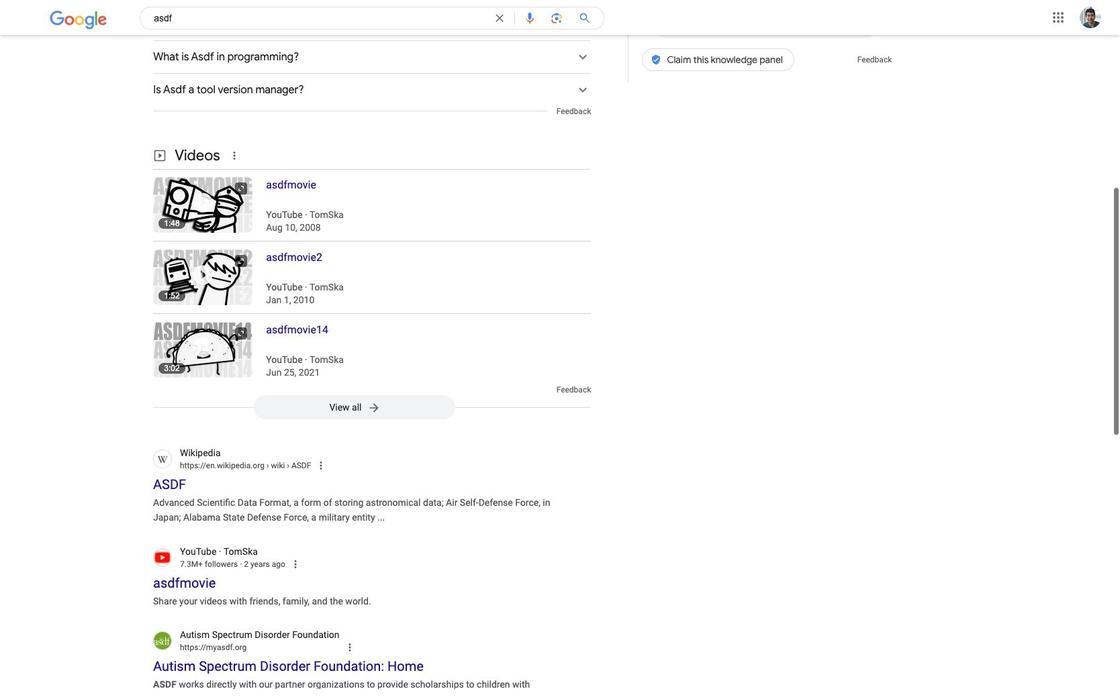 Task type: locate. For each thing, give the bounding box(es) containing it.
heading
[[253, 177, 591, 233], [253, 250, 591, 306], [253, 322, 591, 378]]

google image
[[50, 11, 108, 30]]

search by image image
[[550, 11, 564, 25]]

1 vertical spatial heading
[[253, 250, 591, 306]]

search by voice image
[[524, 11, 537, 25]]

2 vertical spatial heading
[[253, 322, 591, 378]]

None search field
[[0, 0, 605, 32]]

0 vertical spatial heading
[[253, 177, 591, 233]]

None text field
[[180, 460, 311, 472], [265, 461, 311, 471], [180, 559, 286, 571], [180, 642, 247, 655], [180, 460, 311, 472], [265, 461, 311, 471], [180, 559, 286, 571], [180, 642, 247, 655]]



Task type: vqa. For each thing, say whether or not it's contained in the screenshot.
top heading
yes



Task type: describe. For each thing, give the bounding box(es) containing it.
3 heading from the top
[[253, 322, 591, 378]]

Search text field
[[154, 11, 485, 29]]

1 heading from the top
[[253, 177, 591, 233]]

2 heading from the top
[[253, 250, 591, 306]]



